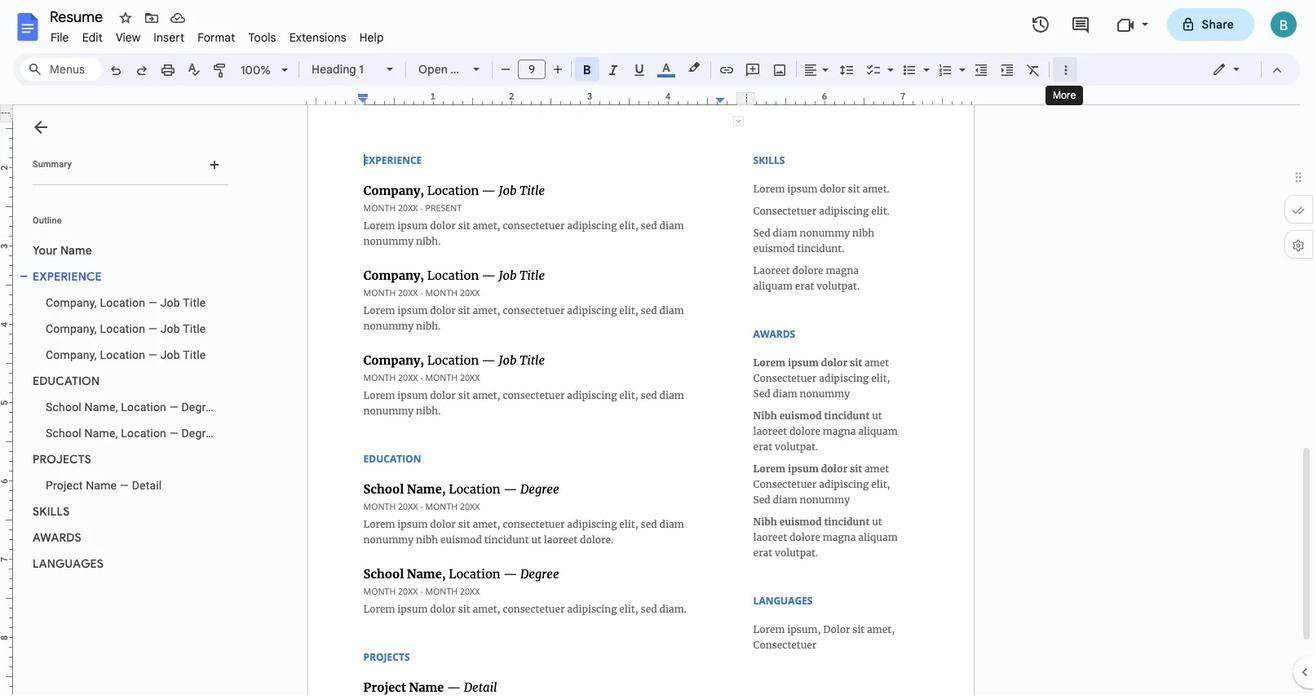 Task type: vqa. For each thing, say whether or not it's contained in the screenshot.
Insert
yes



Task type: describe. For each thing, give the bounding box(es) containing it.
share
[[1202, 17, 1235, 32]]

insert image image
[[771, 58, 789, 81]]

1 company, from the top
[[46, 296, 97, 309]]

format
[[198, 30, 235, 45]]

main toolbar
[[101, 0, 1093, 463]]

menu bar inside menu bar banner
[[44, 21, 391, 48]]

insert menu item
[[147, 28, 191, 47]]

edit
[[82, 30, 103, 45]]

Star checkbox
[[114, 7, 137, 29]]

open
[[419, 62, 448, 77]]

1 title from the top
[[183, 296, 206, 309]]

more
[[1053, 89, 1076, 101]]

detail
[[132, 479, 162, 492]]

2 school from the top
[[46, 427, 82, 440]]

document outline element
[[13, 105, 235, 695]]

extensions menu item
[[283, 28, 353, 47]]

tools menu item
[[242, 28, 283, 47]]

2 title from the top
[[183, 322, 206, 335]]

file menu item
[[44, 28, 76, 47]]

outline heading
[[13, 215, 235, 237]]

font list. open sans selected. option
[[419, 58, 477, 81]]

your
[[33, 243, 57, 258]]

summary heading
[[33, 158, 72, 171]]

heading 1
[[312, 62, 364, 77]]

mode and view toolbar
[[1200, 53, 1291, 86]]

projects
[[33, 452, 91, 467]]

project name — detail
[[46, 479, 162, 492]]

line & paragraph spacing image
[[838, 58, 856, 81]]

view menu item
[[109, 28, 147, 47]]

1 school name, location — degree from the top
[[46, 401, 218, 414]]

Rename text field
[[44, 7, 113, 26]]

Menus field
[[20, 58, 102, 81]]

insert
[[154, 30, 185, 45]]

experience
[[33, 269, 102, 284]]

languages
[[33, 556, 104, 571]]

1
[[359, 62, 364, 77]]

Zoom text field
[[237, 59, 276, 82]]

format menu item
[[191, 28, 242, 47]]

file
[[51, 30, 69, 45]]

edit menu item
[[76, 28, 109, 47]]

project
[[46, 479, 83, 492]]



Task type: locate. For each thing, give the bounding box(es) containing it.
1 vertical spatial company, location — job title
[[46, 322, 206, 335]]

help menu item
[[353, 28, 391, 47]]

1 vertical spatial name
[[86, 479, 117, 492]]

degree
[[182, 401, 218, 414], [182, 427, 218, 440]]

2 vertical spatial title
[[183, 348, 206, 361]]

job
[[160, 296, 180, 309], [160, 322, 180, 335], [160, 348, 180, 361]]

name
[[60, 243, 92, 258], [86, 479, 117, 492]]

1 vertical spatial company,
[[46, 322, 97, 335]]

school name, location — degree
[[46, 401, 218, 414], [46, 427, 218, 440]]

awards
[[33, 530, 81, 545]]

company,
[[46, 296, 97, 309], [46, 322, 97, 335], [46, 348, 97, 361]]

school name, location — degree up detail
[[46, 427, 218, 440]]

school up "projects"
[[46, 427, 82, 440]]

school name, location — degree down education
[[46, 401, 218, 414]]

2 job from the top
[[160, 322, 180, 335]]

name for your
[[60, 243, 92, 258]]

Font size field
[[518, 60, 552, 80]]

1 vertical spatial title
[[183, 322, 206, 335]]

1 job from the top
[[160, 296, 180, 309]]

2 vertical spatial job
[[160, 348, 180, 361]]

open sans
[[419, 62, 477, 77]]

2 school name, location — degree from the top
[[46, 427, 218, 440]]

styles list. heading 1 selected. option
[[312, 58, 377, 81]]

sans
[[451, 62, 477, 77]]

1 vertical spatial degree
[[182, 427, 218, 440]]

3 title from the top
[[183, 348, 206, 361]]

help
[[360, 30, 384, 45]]

view
[[116, 30, 141, 45]]

share button
[[1167, 8, 1255, 41]]

extensions
[[289, 30, 347, 45]]

heading
[[312, 62, 356, 77]]

0 vertical spatial company,
[[46, 296, 97, 309]]

name, up "projects"
[[85, 427, 118, 440]]

title
[[183, 296, 206, 309], [183, 322, 206, 335], [183, 348, 206, 361]]

—
[[148, 296, 157, 309], [148, 322, 157, 335], [148, 348, 157, 361], [169, 401, 179, 414], [169, 427, 179, 440], [120, 479, 129, 492]]

3 company, location — job title from the top
[[46, 348, 206, 361]]

school
[[46, 401, 82, 414], [46, 427, 82, 440]]

application
[[0, 0, 1314, 695]]

name up experience
[[60, 243, 92, 258]]

0 vertical spatial degree
[[182, 401, 218, 414]]

location
[[100, 296, 145, 309], [100, 322, 145, 335], [100, 348, 145, 361], [121, 401, 166, 414], [121, 427, 166, 440]]

outline
[[33, 215, 62, 226]]

tools
[[248, 30, 276, 45]]

0 vertical spatial school name, location — degree
[[46, 401, 218, 414]]

your name
[[33, 243, 92, 258]]

1 vertical spatial school name, location — degree
[[46, 427, 218, 440]]

name for project
[[86, 479, 117, 492]]

Font size text field
[[519, 60, 545, 79]]

3 company, from the top
[[46, 348, 97, 361]]

Zoom field
[[234, 58, 295, 82]]

company, location — job title
[[46, 296, 206, 309], [46, 322, 206, 335], [46, 348, 206, 361]]

click to select borders image
[[734, 116, 744, 126]]

3 job from the top
[[160, 348, 180, 361]]

1 vertical spatial name,
[[85, 427, 118, 440]]

2 company, from the top
[[46, 322, 97, 335]]

1 name, from the top
[[85, 401, 118, 414]]

2 name, from the top
[[85, 427, 118, 440]]

0 vertical spatial name,
[[85, 401, 118, 414]]

2 company, location — job title from the top
[[46, 322, 206, 335]]

education
[[33, 374, 100, 388]]

school down education
[[46, 401, 82, 414]]

0 vertical spatial company, location — job title
[[46, 296, 206, 309]]

summary
[[33, 159, 72, 170]]

menu bar
[[44, 21, 391, 48]]

skills
[[33, 504, 70, 519]]

name right project
[[86, 479, 117, 492]]

text color image
[[658, 58, 676, 78]]

1 school from the top
[[46, 401, 82, 414]]

0 vertical spatial school
[[46, 401, 82, 414]]

name,
[[85, 401, 118, 414], [85, 427, 118, 440]]

0 vertical spatial name
[[60, 243, 92, 258]]

menu bar containing file
[[44, 21, 391, 48]]

2 vertical spatial company,
[[46, 348, 97, 361]]

1 degree from the top
[[182, 401, 218, 414]]

0 vertical spatial job
[[160, 296, 180, 309]]

application containing share
[[0, 0, 1314, 695]]

1 vertical spatial job
[[160, 322, 180, 335]]

name, down education
[[85, 401, 118, 414]]

2 vertical spatial company, location — job title
[[46, 348, 206, 361]]

1 vertical spatial school
[[46, 427, 82, 440]]

1 company, location — job title from the top
[[46, 296, 206, 309]]

menu bar banner
[[0, 0, 1314, 695]]

highlight color image
[[685, 58, 703, 78]]

0 vertical spatial title
[[183, 296, 206, 309]]

2 degree from the top
[[182, 427, 218, 440]]



